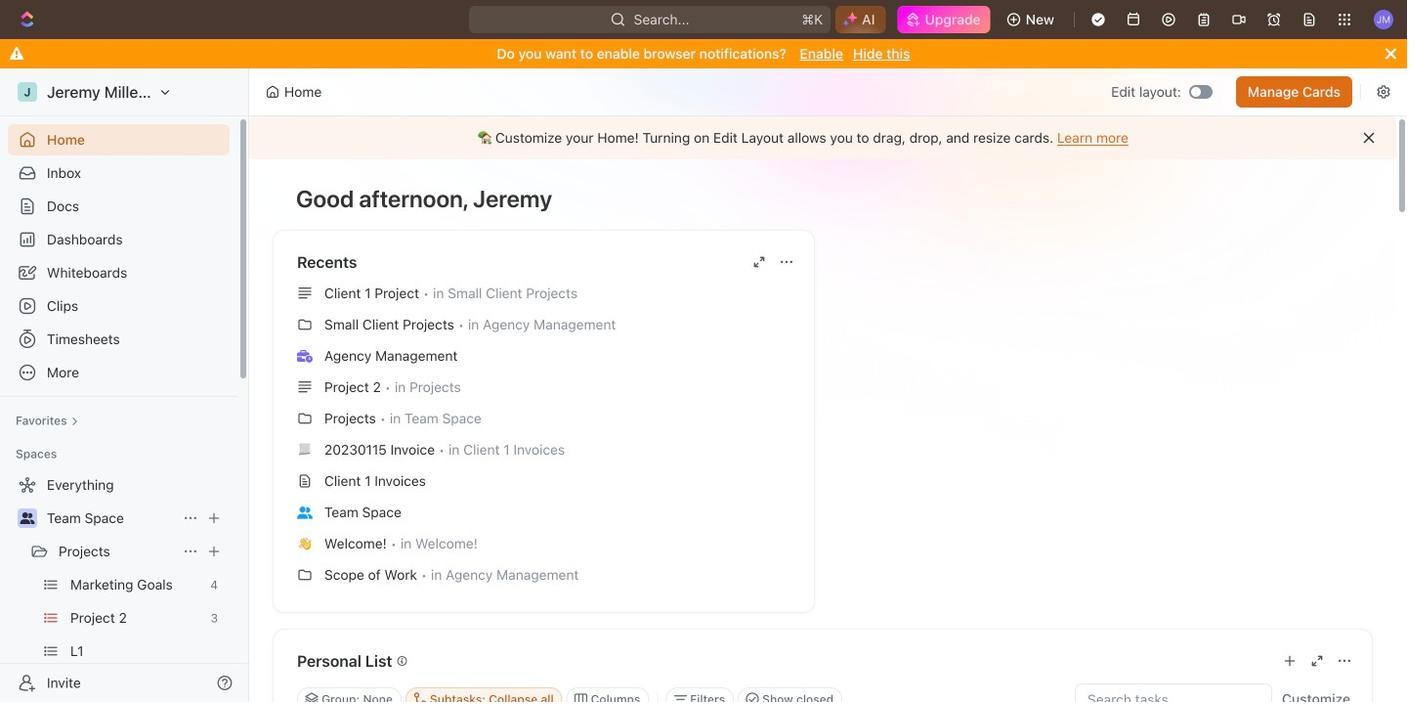 Task type: locate. For each thing, give the bounding box(es) containing it.
tree
[[8, 469, 230, 702]]

user group image
[[297, 506, 313, 519]]

alert
[[249, 116, 1397, 159]]

business time image
[[297, 350, 313, 362]]

Search tasks... text field
[[1076, 684, 1272, 702]]

sidebar navigation
[[0, 68, 253, 702]]



Task type: vqa. For each thing, say whether or not it's contained in the screenshot.
Enter Time E.G. 3 Hours 20 Mins 'text box'
no



Task type: describe. For each thing, give the bounding box(es) containing it.
jeremy miller's workspace, , element
[[18, 82, 37, 102]]

tree inside sidebar navigation
[[8, 469, 230, 702]]

user group image
[[20, 512, 35, 524]]



